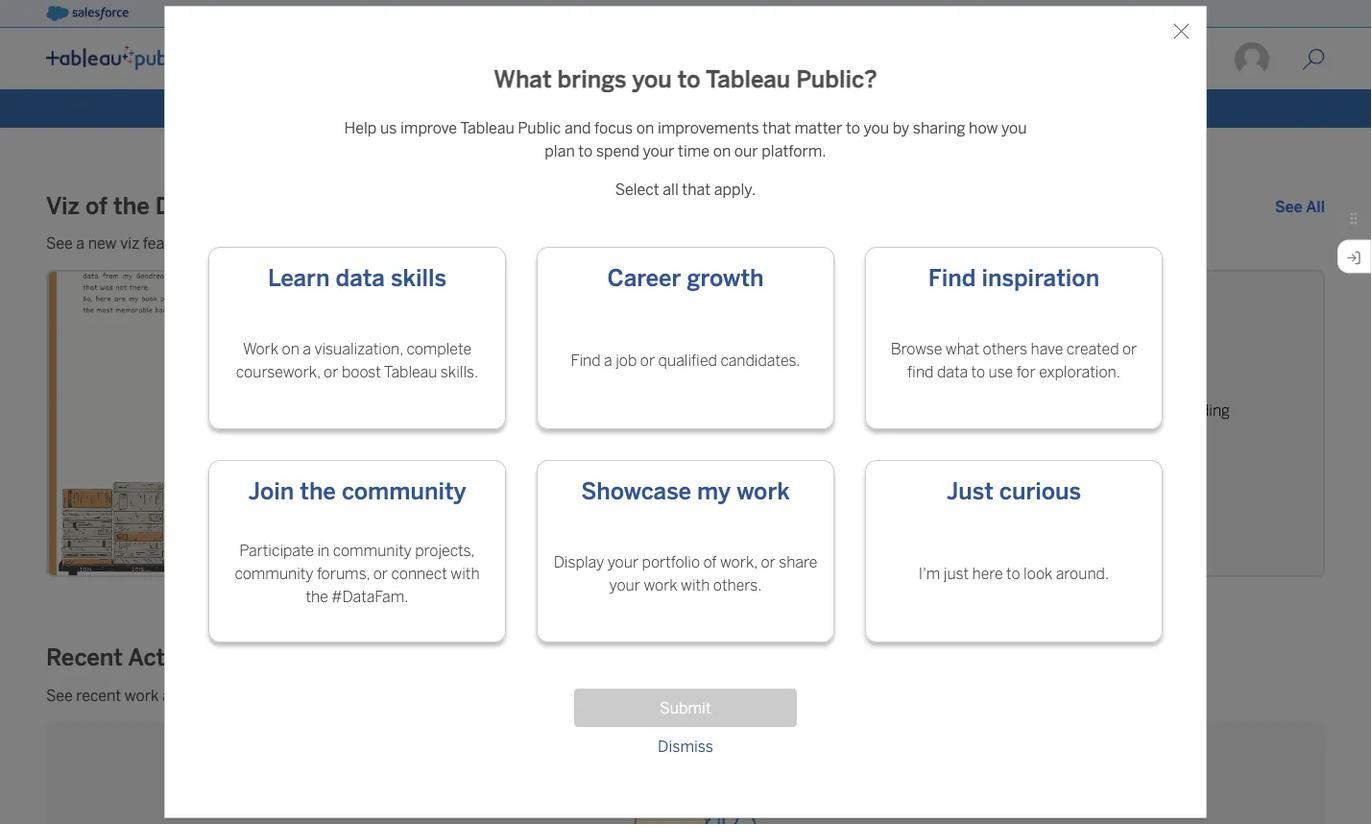 Task type: locate. For each thing, give the bounding box(es) containing it.
or inside work on a visualization, complete coursework, or boost tableau skills.
[[324, 363, 339, 381]]

or right job
[[641, 351, 655, 369]]

0 horizontal spatial with
[[451, 564, 480, 583]]

projects,
[[415, 541, 475, 559]]

2 vertical spatial work
[[125, 686, 159, 705]]

0 vertical spatial community
[[342, 478, 466, 505]]

on up coursework,
[[282, 339, 300, 358]]

a inside work on a visualization, complete coursework, or boost tableau skills.
[[303, 339, 311, 358]]

work down recent activity heading
[[125, 686, 159, 705]]

you left "by"
[[864, 119, 890, 137]]

skills.
[[441, 363, 479, 381]]

see inside see all viz of the day element
[[1276, 197, 1303, 216]]

or left boost
[[324, 363, 339, 381]]

see left all
[[1276, 197, 1303, 216]]

the down forums,
[[306, 587, 328, 606]]

i'm just here to look around.
[[919, 564, 1110, 583]]

to down public?
[[840, 99, 854, 118]]

find up books i read in 2014-2023 link
[[929, 265, 976, 292]]

in
[[832, 315, 858, 352], [689, 424, 701, 442], [317, 541, 330, 559]]

Add Favorite button
[[643, 460, 701, 491]]

in left this
[[689, 424, 701, 442]]

see all viz of the day element
[[1276, 195, 1326, 218]]

find inside the career growth option
[[571, 351, 601, 369]]

level?
[[531, 99, 570, 118]]

in inside her reading habits in this #vizoftheday .
[[689, 424, 701, 442]]

skills up complete
[[391, 265, 447, 292]]

of
[[85, 193, 108, 220], [704, 553, 717, 571]]

5,239 views element
[[701, 462, 777, 493]]

0 horizontal spatial work
[[125, 686, 159, 705]]

0 vertical spatial that
[[763, 119, 791, 137]]

others.
[[714, 576, 762, 594]]

to right 'plan'
[[579, 142, 593, 160]]

or right work,
[[761, 553, 776, 571]]

0 vertical spatial data
[[379, 99, 411, 118]]

1 vertical spatial on
[[713, 142, 731, 160]]

find inside option
[[929, 265, 976, 292]]

see for see recent work and favorites from authors you follow
[[46, 686, 73, 705]]

with inside 'participate in community projects, community forums, or connect with the #datafam.'
[[451, 564, 480, 583]]

that down community
[[763, 119, 791, 137]]

habits
[[643, 424, 685, 442]]

1 vertical spatial work
[[644, 576, 678, 594]]

work right my
[[737, 478, 790, 505]]

2 horizontal spatial work
[[737, 478, 790, 505]]

you left follow
[[351, 686, 377, 705]]

all
[[663, 180, 679, 198]]

public
[[518, 119, 561, 137]]

1 horizontal spatial and
[[565, 119, 591, 137]]

1 vertical spatial community
[[333, 541, 412, 559]]

2 vertical spatial on
[[282, 339, 300, 358]]

2 horizontal spatial with
[[681, 576, 710, 594]]

0 vertical spatial in
[[832, 315, 858, 352]]

0 horizontal spatial that
[[682, 180, 711, 198]]

or up #datafam. on the left of the page
[[373, 564, 388, 583]]

hromakina
[[700, 365, 781, 383]]

#datafam.
[[332, 587, 409, 606]]

to up improve
[[453, 99, 467, 118]]

1 vertical spatial in
[[689, 424, 701, 442]]

your left time
[[643, 142, 675, 160]]

logo image
[[46, 45, 188, 70]]

skills
[[414, 99, 449, 118], [391, 265, 447, 292]]

community
[[342, 478, 466, 505], [333, 541, 412, 559], [235, 564, 314, 583]]

here
[[973, 564, 1004, 583]]

2023
[[949, 315, 1025, 352]]

tetiana hromakina
[[643, 365, 781, 383]]

to left look
[[1007, 564, 1021, 583]]

1 horizontal spatial find
[[929, 265, 976, 292]]

0 vertical spatial see
[[1276, 197, 1303, 216]]

2 vertical spatial data
[[937, 363, 968, 381]]

look
[[1024, 564, 1053, 583]]

by
[[893, 119, 910, 137]]

0 vertical spatial work
[[737, 478, 790, 505]]

work down portfolio
[[644, 576, 678, 594]]

focus
[[595, 119, 633, 137]]

plan
[[545, 142, 575, 160]]

the up viz
[[113, 193, 150, 220]]

0 horizontal spatial find
[[571, 351, 601, 369]]

time
[[678, 142, 710, 160]]

1 horizontal spatial on
[[637, 119, 654, 137]]

on left our
[[713, 142, 731, 160]]

1 vertical spatial of
[[704, 553, 717, 571]]

and
[[565, 119, 591, 137], [162, 686, 189, 705]]

work on a visualization, complete coursework, or boost tableau skills.
[[236, 339, 479, 381]]

see inside see recent work and favorites from authors you follow element
[[46, 686, 73, 705]]

job
[[616, 351, 637, 369]]

see down viz
[[46, 234, 73, 252]]

salesforce logo image
[[46, 6, 129, 21]]

that right all
[[682, 180, 711, 198]]

her reading habits in this #vizoftheday .
[[643, 401, 1231, 442]]

or inside 'participate in community projects, community forums, or connect with the #datafam.'
[[373, 564, 388, 583]]

to left take
[[293, 99, 307, 118]]

a for see
[[76, 234, 85, 252]]

featured
[[143, 234, 202, 252]]

work
[[737, 478, 790, 505], [644, 576, 678, 594], [125, 686, 159, 705]]

and up 'plan'
[[565, 119, 591, 137]]

in up forums,
[[317, 541, 330, 559]]

a left job
[[604, 351, 613, 369]]

tableau down next
[[460, 119, 515, 137]]

find left job
[[571, 351, 601, 369]]

work
[[243, 339, 279, 358]]

community up forums,
[[333, 541, 412, 559]]

0 vertical spatial and
[[565, 119, 591, 137]]

with down projects,
[[451, 564, 480, 583]]

on down want to take your data skills to the next level? connect with the tableau community to accelerate your learning.
[[637, 119, 654, 137]]

data up us
[[379, 99, 411, 118]]

new
[[88, 234, 117, 252]]

her
[[1152, 401, 1175, 419]]

or
[[1123, 339, 1138, 358], [641, 351, 655, 369], [324, 363, 339, 381], [761, 553, 776, 571], [373, 564, 388, 583]]

others
[[983, 339, 1028, 358]]

your down showcase
[[610, 576, 641, 594]]

of right viz
[[85, 193, 108, 220]]

recent activity
[[46, 644, 212, 671]]

see left the recent
[[46, 686, 73, 705]]

in for this
[[689, 424, 701, 442]]

work,
[[720, 553, 758, 571]]

1 vertical spatial skills
[[391, 265, 447, 292]]

improve
[[401, 119, 457, 137]]

your
[[344, 99, 376, 118], [934, 99, 966, 118], [643, 142, 675, 160], [608, 553, 639, 571], [610, 576, 641, 594]]

1 horizontal spatial that
[[763, 119, 791, 137]]

that inside "help us improve tableau public and focus on improvements that matter to you by sharing how you plan to spend your time on our platform."
[[763, 119, 791, 137]]

the inside heading
[[113, 193, 150, 220]]

select all that apply.
[[616, 180, 756, 198]]

tableau up community
[[706, 66, 791, 93]]

0 horizontal spatial on
[[282, 339, 300, 358]]

1 vertical spatial data
[[336, 265, 385, 292]]

a left new at the top left of page
[[76, 234, 85, 252]]

1 vertical spatial and
[[162, 686, 189, 705]]

learn data skills option
[[208, 247, 506, 429]]

0 vertical spatial find
[[929, 265, 976, 292]]

matter
[[795, 119, 843, 137]]

or right created
[[1123, 339, 1138, 358]]

1 horizontal spatial work
[[644, 576, 678, 594]]

what
[[946, 339, 980, 358]]

see all
[[1276, 197, 1326, 216]]

with down what brings you to tableau public?
[[637, 99, 667, 118]]

your inside "help us improve tableau public and focus on improvements that matter to you by sharing how you plan to spend your time on our platform."
[[643, 142, 675, 160]]

in for 2014-
[[832, 315, 858, 352]]

community for the
[[342, 478, 466, 505]]

see for see a new viz featured every weekday
[[46, 234, 73, 252]]

a up coursework,
[[303, 339, 311, 358]]

community down participate
[[235, 564, 314, 583]]

0 horizontal spatial in
[[317, 541, 330, 559]]

see recent work and favorites from authors you follow
[[46, 686, 421, 705]]

the right join
[[300, 478, 336, 505]]

qualified
[[659, 351, 718, 369]]

your right display
[[608, 553, 639, 571]]

0 horizontal spatial a
[[76, 234, 85, 252]]

what brings you to tableau public?
[[494, 66, 878, 93]]

browse
[[891, 339, 943, 358]]

1 vertical spatial find
[[571, 351, 601, 369]]

read
[[759, 315, 824, 352]]

data right the learn
[[336, 265, 385, 292]]

community up projects,
[[342, 478, 466, 505]]

1 horizontal spatial a
[[303, 339, 311, 358]]

display your portfolio of work, or share your work with others.
[[554, 553, 818, 594]]

dialog
[[164, 0, 1208, 824]]

the
[[470, 99, 493, 118], [670, 99, 693, 118], [113, 193, 150, 220], [300, 478, 336, 505], [306, 587, 328, 606]]

2 vertical spatial community
[[235, 564, 314, 583]]

tableau down complete
[[384, 363, 437, 381]]

this
[[704, 424, 730, 442]]

complete
[[407, 339, 472, 358]]

on
[[637, 119, 654, 137], [713, 142, 731, 160], [282, 339, 300, 358]]

activity
[[128, 644, 212, 671]]

you inside see recent work and favorites from authors you follow element
[[351, 686, 377, 705]]

2 horizontal spatial in
[[832, 315, 858, 352]]

work for see recent work and favorites from authors you follow
[[125, 686, 159, 705]]

1 vertical spatial see
[[46, 234, 73, 252]]

2 vertical spatial in
[[317, 541, 330, 559]]

in right "read"
[[832, 315, 858, 352]]

recent activity heading
[[46, 642, 212, 673]]

#vizoftheday link
[[733, 424, 840, 442]]

a for find
[[604, 351, 613, 369]]

tetiana
[[643, 365, 696, 383]]

2 vertical spatial see
[[46, 686, 73, 705]]

work inside see recent work and favorites from authors you follow element
[[125, 686, 159, 705]]

0 vertical spatial of
[[85, 193, 108, 220]]

work for showcase my work
[[737, 478, 790, 505]]

0 horizontal spatial of
[[85, 193, 108, 220]]

community for in
[[333, 541, 412, 559]]

favorites
[[192, 686, 253, 705]]

improvements
[[658, 119, 759, 137]]

you
[[633, 66, 672, 93], [864, 119, 890, 137], [1002, 119, 1027, 137], [351, 686, 377, 705]]

with down portfolio
[[681, 576, 710, 594]]

and inside "help us improve tableau public and focus on improvements that matter to you by sharing how you plan to spend your time on our platform."
[[565, 119, 591, 137]]

in inside 'participate in community projects, community forums, or connect with the #datafam.'
[[317, 541, 330, 559]]

inspiration
[[982, 265, 1100, 292]]

5,239
[[735, 470, 770, 486]]

that
[[763, 119, 791, 137], [682, 180, 711, 198]]

data down the what
[[937, 363, 968, 381]]

1 horizontal spatial of
[[704, 553, 717, 571]]

to right 'matter'
[[846, 119, 861, 137]]

see inside see a new viz featured every weekday element
[[46, 234, 73, 252]]

1 horizontal spatial in
[[689, 424, 701, 442]]

to inside browse what others have created or find data to use for exploration.
[[972, 363, 986, 381]]

on inside work on a visualization, complete coursework, or boost tableau skills.
[[282, 339, 300, 358]]

to left use
[[972, 363, 986, 381]]

of left work,
[[704, 553, 717, 571]]

career
[[608, 265, 682, 292]]

data
[[379, 99, 411, 118], [336, 265, 385, 292], [937, 363, 968, 381]]

skills up improve
[[414, 99, 449, 118]]

the down what brings you to tableau public?
[[670, 99, 693, 118]]

2 horizontal spatial a
[[604, 351, 613, 369]]

0 vertical spatial skills
[[414, 99, 449, 118]]

and down activity
[[162, 686, 189, 705]]



Task type: vqa. For each thing, say whether or not it's contained in the screenshot.
Watch Me Viz Stats | Makeover Monday 'link' on the bottom of page
no



Task type: describe. For each thing, give the bounding box(es) containing it.
#vizoftheday
[[733, 424, 840, 442]]

help us improve tableau public and focus on improvements that matter to you by sharing how you plan to spend your time on our platform.
[[344, 119, 1027, 160]]

around.
[[1056, 564, 1110, 583]]

the left next
[[470, 99, 493, 118]]

i'm
[[919, 564, 941, 583]]

with inside display your portfolio of work, or share your work with others.
[[681, 576, 710, 594]]

viz of the day heading
[[46, 191, 197, 222]]

dialog containing what brings you to tableau public?
[[164, 0, 1208, 824]]

follow
[[380, 686, 421, 705]]

books i read in 2014-2023 link
[[643, 312, 1270, 354]]

viz of the day
[[46, 193, 197, 220]]

what
[[494, 66, 552, 93]]

connect
[[391, 564, 448, 583]]

showcase my work
[[581, 478, 790, 505]]

find inspiration option
[[866, 247, 1163, 429]]

or inside display your portfolio of work, or share your work with others.
[[761, 553, 776, 571]]

find for find inspiration
[[929, 265, 976, 292]]

showcase my work option
[[537, 460, 835, 643]]

learn
[[268, 265, 330, 292]]

find for find a job or qualified candidates.
[[571, 351, 601, 369]]

participate in community projects, community forums, or connect with the #datafam.
[[235, 541, 480, 606]]

find
[[908, 363, 934, 381]]

want to take your data skills to the next level? connect with the tableau community to accelerate your learning.
[[253, 99, 1033, 118]]

find a job or qualified candidates.
[[571, 351, 801, 369]]

all
[[1307, 197, 1326, 216]]

boost
[[342, 363, 381, 381]]

for
[[1017, 363, 1036, 381]]

just
[[947, 478, 994, 505]]

use
[[989, 363, 1014, 381]]

tableau up improvements
[[696, 99, 750, 118]]

us
[[380, 119, 397, 137]]

brings
[[558, 66, 627, 93]]

recent
[[76, 686, 121, 705]]

join the community option
[[208, 460, 506, 643]]

0 horizontal spatial and
[[162, 686, 189, 705]]

take
[[311, 99, 341, 118]]

career growth
[[608, 265, 764, 292]]

viz
[[120, 234, 140, 252]]

coursework,
[[236, 363, 321, 381]]

data inside option
[[336, 265, 385, 292]]

1 horizontal spatial with
[[637, 99, 667, 118]]

just
[[944, 564, 969, 583]]

to inside 'just curious' option
[[1007, 564, 1021, 583]]

162
[[674, 470, 695, 486]]

or inside browse what others have created or find data to use for exploration.
[[1123, 339, 1138, 358]]

find inspiration
[[929, 265, 1100, 292]]

authors
[[294, 686, 348, 705]]

reading
[[1179, 401, 1231, 419]]

skills inside option
[[391, 265, 447, 292]]

learning.
[[969, 99, 1029, 118]]

forums,
[[317, 564, 370, 583]]

or inside the career growth option
[[641, 351, 655, 369]]

accelerate
[[858, 99, 931, 118]]

apply.
[[714, 180, 756, 198]]

go to search image
[[1280, 48, 1349, 71]]

.
[[840, 424, 844, 442]]

exploration.
[[1040, 363, 1121, 381]]

sharing
[[913, 119, 966, 137]]

of inside display your portfolio of work, or share your work with others.
[[704, 553, 717, 571]]

select
[[616, 180, 660, 198]]

next
[[497, 99, 527, 118]]

day
[[155, 193, 197, 220]]

portfolio
[[642, 553, 700, 571]]

every
[[206, 234, 244, 252]]

books
[[643, 315, 734, 352]]

participate
[[240, 541, 314, 559]]

submit
[[660, 699, 712, 717]]

viz
[[46, 193, 80, 220]]

weekday
[[247, 234, 309, 252]]

the inside 'participate in community projects, community forums, or connect with the #datafam.'
[[306, 587, 328, 606]]

from
[[256, 686, 290, 705]]

2 horizontal spatial on
[[713, 142, 731, 160]]

connect
[[574, 99, 633, 118]]

hromakina's
[[758, 401, 846, 419]]

join the community
[[248, 478, 466, 505]]

showcase
[[581, 478, 692, 505]]

help
[[344, 119, 377, 137]]

platform.
[[762, 142, 827, 160]]

of inside viz of the day heading
[[85, 193, 108, 220]]

dismiss button
[[574, 727, 797, 766]]

see a new viz featured every weekday element
[[46, 232, 1326, 255]]

to up improvements
[[678, 66, 701, 93]]

candidates.
[[721, 351, 801, 369]]

spend
[[596, 142, 640, 160]]

world
[[849, 401, 887, 419]]

see all link
[[1276, 195, 1326, 218]]

browse what others have created or find data to use for exploration.
[[891, 339, 1138, 381]]

see for see all
[[1276, 197, 1303, 216]]

created
[[1067, 339, 1120, 358]]

you down learning.
[[1002, 119, 1027, 137]]

i
[[741, 315, 751, 352]]

just curious option
[[866, 460, 1163, 643]]

you up want to take your data skills to the next level? connect with the tableau community to accelerate your learning.
[[633, 66, 672, 93]]

visualization,
[[314, 339, 403, 358]]

work inside display your portfolio of work, or share your work with others.
[[644, 576, 678, 594]]

my
[[697, 478, 731, 505]]

your up help
[[344, 99, 376, 118]]

tableau inside "help us improve tableau public and focus on improvements that matter to you by sharing how you plan to spend your time on our platform."
[[460, 119, 515, 137]]

our
[[735, 142, 759, 160]]

see recent work and favorites from authors you follow element
[[46, 684, 1326, 707]]

0 vertical spatial on
[[637, 119, 654, 137]]

join
[[248, 478, 294, 505]]

your up sharing
[[934, 99, 966, 118]]

just curious
[[947, 478, 1082, 505]]

books i read in 2014-2023
[[643, 315, 1025, 352]]

submit button
[[574, 689, 797, 727]]

data inside browse what others have created or find data to use for exploration.
[[937, 363, 968, 381]]

career growth option
[[537, 247, 835, 429]]

tetiana hromakina link
[[643, 365, 781, 383]]

tableau inside work on a visualization, complete coursework, or boost tableau skills.
[[384, 363, 437, 381]]

2014-
[[866, 315, 949, 352]]

1 vertical spatial that
[[682, 180, 711, 198]]

share
[[779, 553, 818, 571]]

curious
[[1000, 478, 1082, 505]]

public?
[[797, 66, 878, 93]]

dismiss
[[658, 737, 714, 755]]



